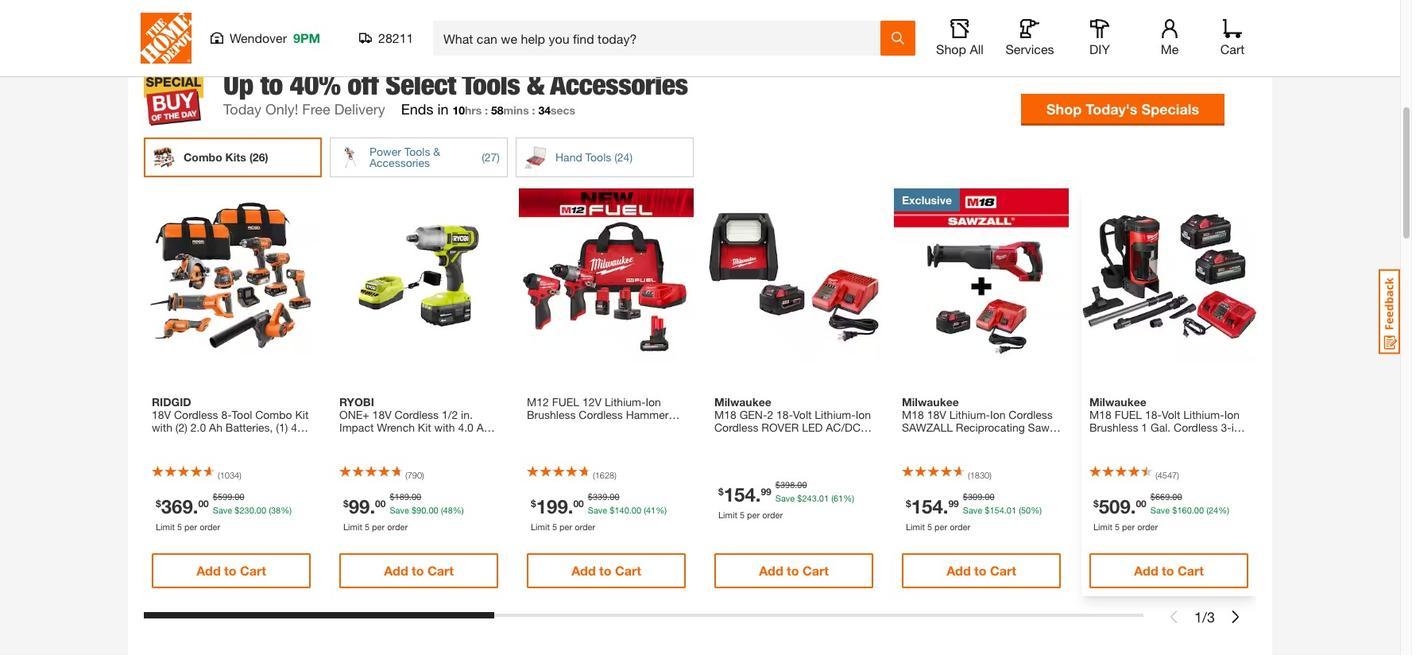 Task type: locate. For each thing, give the bounding box(es) containing it.
01
[[820, 493, 829, 503], [1007, 505, 1017, 515]]

%) inside $ 509 . 00 $ 669 . 00 save $ 160 . 00 ( 24 %) limit 5 per order
[[1219, 505, 1230, 515]]

save
[[776, 493, 795, 503], [213, 505, 232, 515], [390, 505, 409, 515], [588, 505, 608, 515], [964, 505, 983, 515], [1151, 505, 1171, 515]]

order inside $ 509 . 00 $ 669 . 00 save $ 160 . 00 ( 24 %) limit 5 per order
[[1138, 521, 1159, 532]]

01 for $ 154 . 99 $ 398 . 00 save $ 243 . 01 ( 61 %) limit 5 per order
[[820, 493, 829, 503]]

per inside $ 509 . 00 $ 669 . 00 save $ 160 . 00 ( 24 %) limit 5 per order
[[1123, 521, 1136, 532]]

limit for $ 369 . 00 $ 599 . 00 save $ 230 . 00 ( 38 %) limit 5 per order
[[156, 521, 175, 532]]

0 horizontal spatial 01
[[820, 493, 829, 503]]

add down $ 99 . 00 $ 189 . 00 save $ 90 . 00 ( 48 %) limit 5 per order
[[384, 563, 408, 578]]

cordless inside ryobi one+ 18v cordless 1/2 in. impact wrench kit with 4.0 ah battery and charger
[[395, 408, 439, 422]]

kit inside ryobi one+ 18v cordless 1/2 in. impact wrench kit with 4.0 ah battery and charger
[[418, 421, 432, 434]]

order down the 669
[[1138, 521, 1159, 532]]

1 horizontal spatial with
[[435, 421, 455, 434]]

4.0 right the '(1)'
[[291, 421, 307, 434]]

309
[[968, 492, 983, 502]]

add to cart down $ 154 . 99 $ 398 . 00 save $ 243 . 01 ( 61 %) limit 5 per order at right bottom
[[759, 563, 829, 578]]

5 inside $ 509 . 00 $ 669 . 00 save $ 160 . 00 ( 24 %) limit 5 per order
[[1115, 521, 1120, 532]]

24 right 160
[[1209, 505, 1219, 515]]

order for $ 154 . 99 $ 398 . 00 save $ 243 . 01 ( 61 %) limit 5 per order
[[763, 510, 783, 520]]

( 4547 )
[[1156, 470, 1180, 481]]

1 horizontal spatial 01
[[1007, 505, 1017, 515]]

power tools & accessories
[[370, 145, 441, 169]]

2 horizontal spatial 99
[[949, 498, 960, 510]]

) for ( 27 )
[[497, 151, 500, 164]]

save for $ 154 . 99 $ 398 . 00 save $ 243 . 01 ( 61 %) limit 5 per order
[[776, 493, 795, 503]]

2 horizontal spatial ah
[[477, 421, 490, 434]]

add to cart button down $ 154 . 99 $ 398 . 00 save $ 243 . 01 ( 61 %) limit 5 per order at right bottom
[[715, 554, 874, 589]]

1 vertical spatial 24
[[1209, 505, 1219, 515]]

with inside ridgid 18v cordless 8-tool combo kit with (2) 2.0 ah batteries, (1) 4.0 ah battery, charger, and bag
[[152, 421, 172, 434]]

kit left 1/2
[[418, 421, 432, 434]]

order inside $ 154 . 99 $ 309 . 00 save $ 154 . 01 ( 50 %) limit 5 per order
[[950, 521, 971, 532]]

$ 369 . 00 $ 599 . 00 save $ 230 . 00 ( 38 %) limit 5 per order
[[156, 492, 292, 532]]

add to cart button
[[152, 554, 311, 589], [340, 554, 499, 589], [527, 554, 686, 589], [715, 554, 874, 589], [902, 554, 1061, 589], [1090, 554, 1249, 589]]

4 add from the left
[[759, 563, 784, 578]]

1 horizontal spatial kit
[[418, 421, 432, 434]]

2 horizontal spatial milwaukee
[[1090, 395, 1147, 409]]

off
[[348, 68, 379, 101]]

1 vertical spatial 01
[[1007, 505, 1017, 515]]

%) inside $ 369 . 00 $ 599 . 00 save $ 230 . 00 ( 38 %) limit 5 per order
[[281, 505, 292, 515]]

order for $ 509 . 00 $ 669 . 00 save $ 160 . 00 ( 24 %) limit 5 per order
[[1138, 521, 1159, 532]]

00 left 189
[[375, 498, 386, 510]]

%) inside $ 154 . 99 $ 309 . 00 save $ 154 . 01 ( 50 %) limit 5 per order
[[1031, 505, 1042, 515]]

to down $ 199 . 00 $ 339 . 00 save $ 140 . 00 ( 41 %) limit 5 per order
[[600, 563, 612, 578]]

%) for $ 369 . 00 $ 599 . 00 save $ 230 . 00 ( 38 %) limit 5 per order
[[281, 505, 292, 515]]

add down $ 154 . 99 $ 398 . 00 save $ 243 . 01 ( 61 %) limit 5 per order at right bottom
[[759, 563, 784, 578]]

up to 45% off select tools & tool accessories image
[[583, 0, 1413, 15]]

5 add to cart button from the left
[[902, 554, 1061, 589]]

140
[[615, 505, 630, 515]]

0 horizontal spatial ah
[[152, 434, 165, 447]]

5 for $ 199 . 00 $ 339 . 00 save $ 140 . 00 ( 41 %) limit 5 per order
[[553, 521, 557, 532]]

tools
[[462, 68, 520, 101], [405, 145, 431, 158], [586, 150, 612, 164]]

: left 34
[[532, 104, 535, 117]]

save down the 669
[[1151, 505, 1171, 515]]

0 horizontal spatial 154
[[724, 483, 756, 506]]

2 horizontal spatial tools
[[586, 150, 612, 164]]

1 horizontal spatial milwaukee link
[[902, 395, 1061, 434]]

2 milwaukee from the left
[[902, 395, 960, 409]]

add to cart button down 90
[[340, 554, 499, 589]]

3 milwaukee from the left
[[1090, 395, 1147, 409]]

wrench
[[377, 421, 415, 434]]

limit inside $ 154 . 99 $ 309 . 00 save $ 154 . 01 ( 50 %) limit 5 per order
[[906, 521, 925, 532]]

.
[[795, 480, 798, 490], [756, 483, 761, 506], [232, 492, 235, 502], [409, 492, 412, 502], [608, 492, 610, 502], [983, 492, 985, 502], [1171, 492, 1173, 502], [817, 493, 820, 503], [193, 495, 198, 518], [370, 495, 375, 518], [568, 495, 574, 518], [944, 495, 949, 518], [1131, 495, 1137, 518], [254, 505, 257, 515], [426, 505, 429, 515], [630, 505, 632, 515], [1005, 505, 1007, 515], [1193, 505, 1195, 515]]

limit inside $ 154 . 99 $ 398 . 00 save $ 243 . 01 ( 61 %) limit 5 per order
[[719, 510, 738, 520]]

4 add to cart button from the left
[[715, 554, 874, 589]]

24 inside hand tools ( 24 )
[[618, 151, 630, 164]]

%) inside $ 154 . 99 $ 398 . 00 save $ 243 . 01 ( 61 %) limit 5 per order
[[844, 493, 855, 503]]

tools up 58
[[462, 68, 520, 101]]

order down '309'
[[950, 521, 971, 532]]

kit right the '(1)'
[[295, 408, 309, 422]]

combo inside ridgid 18v cordless 8-tool combo kit with (2) 2.0 ah batteries, (1) 4.0 ah battery, charger, and bag
[[255, 408, 292, 422]]

) up 90
[[422, 470, 424, 481]]

cordless inside ridgid 18v cordless 8-tool combo kit with (2) 2.0 ah batteries, (1) 4.0 ah battery, charger, and bag
[[174, 408, 218, 422]]

( 1034 )
[[218, 470, 242, 481]]

1/2
[[442, 408, 458, 422]]

4.0 inside ryobi one+ 18v cordless 1/2 in. impact wrench kit with 4.0 ah battery and charger
[[458, 421, 474, 434]]

160
[[1178, 505, 1193, 515]]

99 left 398
[[761, 486, 772, 498]]

3 add from the left
[[572, 563, 596, 578]]

per for $ 509 . 00 $ 669 . 00 save $ 160 . 00 ( 24 %) limit 5 per order
[[1123, 521, 1136, 532]]

to down $ 369 . 00 $ 599 . 00 save $ 230 . 00 ( 38 %) limit 5 per order
[[224, 563, 237, 578]]

2 4.0 from the left
[[458, 421, 474, 434]]

1 vertical spatial accessories
[[370, 156, 430, 169]]

add down $ 199 . 00 $ 339 . 00 save $ 140 . 00 ( 41 %) limit 5 per order
[[572, 563, 596, 578]]

exclusive
[[902, 194, 953, 207]]

limit inside $ 199 . 00 $ 339 . 00 save $ 140 . 00 ( 41 %) limit 5 per order
[[531, 521, 550, 532]]

99 left '309'
[[949, 498, 960, 510]]

2 horizontal spatial 154
[[990, 505, 1005, 515]]

limit inside $ 369 . 00 $ 599 . 00 save $ 230 . 00 ( 38 %) limit 5 per order
[[156, 521, 175, 532]]

28211
[[378, 30, 414, 45]]

00 right '309'
[[985, 492, 995, 502]]

tools right hand
[[586, 150, 612, 164]]

add to cart button up this is the first slide icon
[[1090, 554, 1249, 589]]

01 inside $ 154 . 99 $ 398 . 00 save $ 243 . 01 ( 61 %) limit 5 per order
[[820, 493, 829, 503]]

save down '309'
[[964, 505, 983, 515]]

cordless up battery,
[[174, 408, 218, 422]]

kits
[[226, 150, 246, 164]]

add to cart button down $ 369 . 00 $ 599 . 00 save $ 230 . 00 ( 38 %) limit 5 per order
[[152, 554, 311, 589]]

1 horizontal spatial &
[[527, 68, 544, 101]]

1 horizontal spatial cordless
[[395, 408, 439, 422]]

: left 58
[[485, 104, 488, 117]]

save down 599 on the bottom of the page
[[213, 505, 232, 515]]

0 horizontal spatial 4.0
[[291, 421, 307, 434]]

0 horizontal spatial &
[[434, 145, 441, 158]]

1 add from the left
[[197, 563, 221, 578]]

%) inside $ 199 . 00 $ 339 . 00 save $ 140 . 00 ( 41 %) limit 5 per order
[[656, 505, 667, 515]]

0 horizontal spatial accessories
[[370, 156, 430, 169]]

0 horizontal spatial milwaukee
[[715, 395, 772, 409]]

milwaukee link
[[715, 395, 874, 434], [902, 395, 1061, 434], [1090, 395, 1249, 434]]

2 milwaukee link from the left
[[902, 395, 1061, 434]]

$ 509 . 00 $ 669 . 00 save $ 160 . 00 ( 24 %) limit 5 per order
[[1094, 492, 1230, 532]]

5 for $ 369 . 00 $ 599 . 00 save $ 230 . 00 ( 38 %) limit 5 per order
[[177, 521, 182, 532]]

1 18v from the left
[[152, 408, 171, 422]]

and inside ryobi one+ 18v cordless 1/2 in. impact wrench kit with 4.0 ah battery and charger
[[378, 434, 397, 447]]

save for $ 199 . 00 $ 339 . 00 save $ 140 . 00 ( 41 %) limit 5 per order
[[588, 505, 608, 515]]

with left (2)
[[152, 421, 172, 434]]

shop today's specials
[[1047, 100, 1200, 118]]

) up 160
[[1178, 470, 1180, 481]]

order down 189
[[387, 521, 408, 532]]

24 right hand
[[618, 151, 630, 164]]

me button
[[1145, 19, 1196, 57]]

battery
[[340, 434, 375, 447]]

shop all button
[[935, 19, 986, 57]]

milwaukee link up 398
[[715, 395, 874, 434]]

) for ( 790 )
[[422, 470, 424, 481]]

save inside $ 154 . 99 $ 398 . 00 save $ 243 . 01 ( 61 %) limit 5 per order
[[776, 493, 795, 503]]

add to cart down 90
[[384, 563, 454, 578]]

bag
[[276, 434, 296, 447]]

1 add to cart button from the left
[[152, 554, 311, 589]]

99 inside $ 154 . 99 $ 309 . 00 save $ 154 . 01 ( 50 %) limit 5 per order
[[949, 498, 960, 510]]

combo
[[184, 150, 222, 164], [255, 408, 292, 422]]

savings in every department image
[[0, 0, 559, 15]]

1 and from the left
[[254, 434, 273, 447]]

18v inside ryobi one+ 18v cordless 1/2 in. impact wrench kit with 4.0 ah battery and charger
[[373, 408, 392, 422]]

1 horizontal spatial 4.0
[[458, 421, 474, 434]]

0 horizontal spatial milwaukee link
[[715, 395, 874, 434]]

0 horizontal spatial 99
[[349, 495, 370, 518]]

combo kits ( 26 )
[[184, 150, 268, 164]]

save inside $ 154 . 99 $ 309 . 00 save $ 154 . 01 ( 50 %) limit 5 per order
[[964, 505, 983, 515]]

the home depot logo image
[[141, 13, 192, 64]]

1 cordless from the left
[[174, 408, 218, 422]]

to for third add to cart button from right
[[787, 563, 800, 578]]

to for 4th add to cart button from the right
[[600, 563, 612, 578]]

tools right power
[[405, 145, 431, 158]]

cart link
[[1216, 19, 1251, 57]]

per inside $ 199 . 00 $ 339 . 00 save $ 140 . 00 ( 41 %) limit 5 per order
[[560, 521, 573, 532]]

save for $ 99 . 00 $ 189 . 00 save $ 90 . 00 ( 48 %) limit 5 per order
[[390, 505, 409, 515]]

cart down 140
[[615, 563, 642, 578]]

5 inside $ 369 . 00 $ 599 . 00 save $ 230 . 00 ( 38 %) limit 5 per order
[[177, 521, 182, 532]]

( inside $ 154 . 99 $ 309 . 00 save $ 154 . 01 ( 50 %) limit 5 per order
[[1019, 505, 1022, 515]]

99 for $ 154 . 99 $ 398 . 00 save $ 243 . 01 ( 61 %) limit 5 per order
[[761, 486, 772, 498]]

154 left 398
[[724, 483, 756, 506]]

%) inside $ 99 . 00 $ 189 . 00 save $ 90 . 00 ( 48 %) limit 5 per order
[[453, 505, 464, 515]]

secs
[[551, 104, 576, 117]]

order down 398
[[763, 510, 783, 520]]

shop all
[[937, 41, 984, 56]]

select
[[386, 68, 456, 101]]

01 inside $ 154 . 99 $ 309 . 00 save $ 154 . 01 ( 50 %) limit 5 per order
[[1007, 505, 1017, 515]]

with
[[152, 421, 172, 434], [435, 421, 455, 434]]

1 horizontal spatial 18v
[[373, 408, 392, 422]]

accessories up secs
[[550, 68, 688, 101]]

today only!
[[223, 100, 298, 118]]

& up 34
[[527, 68, 544, 101]]

per inside $ 154 . 99 $ 398 . 00 save $ 243 . 01 ( 61 %) limit 5 per order
[[747, 510, 760, 520]]

ah right in.
[[477, 421, 490, 434]]

0 horizontal spatial :
[[485, 104, 488, 117]]

$ 99 . 00 $ 189 . 00 save $ 90 . 00 ( 48 %) limit 5 per order
[[343, 492, 464, 532]]

1 4.0 from the left
[[291, 421, 307, 434]]

add to cart down $ 369 . 00 $ 599 . 00 save $ 230 . 00 ( 38 %) limit 5 per order
[[197, 563, 266, 578]]

add
[[197, 563, 221, 578], [384, 563, 408, 578], [572, 563, 596, 578], [759, 563, 784, 578], [947, 563, 971, 578], [1135, 563, 1159, 578]]

add for 1st add to cart button from the right
[[1135, 563, 1159, 578]]

add to cart down $ 154 . 99 $ 309 . 00 save $ 154 . 01 ( 50 %) limit 5 per order
[[947, 563, 1017, 578]]

24 inside $ 509 . 00 $ 669 . 00 save $ 160 . 00 ( 24 %) limit 5 per order
[[1209, 505, 1219, 515]]

1 horizontal spatial 24
[[1209, 505, 1219, 515]]

2 : from the left
[[532, 104, 535, 117]]

%) for $ 154 . 99 $ 398 . 00 save $ 243 . 01 ( 61 %) limit 5 per order
[[844, 493, 855, 503]]

2 18v from the left
[[373, 408, 392, 422]]

4.0 right 1/2
[[458, 421, 474, 434]]

cordless up charger at the bottom left of page
[[395, 408, 439, 422]]

%)
[[844, 493, 855, 503], [281, 505, 292, 515], [453, 505, 464, 515], [656, 505, 667, 515], [1031, 505, 1042, 515], [1219, 505, 1230, 515]]

) right kits
[[265, 151, 268, 164]]

2 add from the left
[[384, 563, 408, 578]]

1 horizontal spatial milwaukee
[[902, 395, 960, 409]]

special buy logo image
[[144, 70, 204, 126]]

669
[[1156, 492, 1171, 502]]

:
[[485, 104, 488, 117], [532, 104, 535, 117]]

milwaukee link up ( 4547 )
[[1090, 395, 1249, 434]]

99 for $ 154 . 99 $ 309 . 00 save $ 154 . 01 ( 50 %) limit 5 per order
[[949, 498, 960, 510]]

28211 button
[[359, 30, 414, 46]]

1 milwaukee from the left
[[715, 395, 772, 409]]

and left the '(1)'
[[254, 434, 273, 447]]

add for third add to cart button from right
[[759, 563, 784, 578]]

0 horizontal spatial 18v
[[152, 408, 171, 422]]

58
[[491, 104, 504, 117]]

26
[[253, 151, 265, 164]]

to for 5th add to cart button from the right
[[412, 563, 424, 578]]

to down $ 154 . 99 $ 309 . 00 save $ 154 . 01 ( 50 %) limit 5 per order
[[975, 563, 987, 578]]

01 left 50 at bottom right
[[1007, 505, 1017, 515]]

2 add to cart button from the left
[[340, 554, 499, 589]]

0 vertical spatial 01
[[820, 493, 829, 503]]

0 horizontal spatial tools
[[405, 145, 431, 158]]

add down $ 154 . 99 $ 309 . 00 save $ 154 . 01 ( 50 %) limit 5 per order
[[947, 563, 971, 578]]

1 vertical spatial combo
[[255, 408, 292, 422]]

combo left kits
[[184, 150, 222, 164]]

790
[[408, 470, 422, 481]]

( inside $ 99 . 00 $ 189 . 00 save $ 90 . 00 ( 48 %) limit 5 per order
[[441, 505, 443, 515]]

) up 140
[[615, 470, 617, 481]]

5 add from the left
[[947, 563, 971, 578]]

ends in 10 hrs : 58 mins : 34 secs
[[401, 100, 576, 118]]

tools inside hand tools ( 24 )
[[586, 150, 612, 164]]

2 horizontal spatial milwaukee link
[[1090, 395, 1249, 434]]

1 horizontal spatial combo
[[255, 408, 292, 422]]

1830
[[971, 470, 990, 481]]

2 with from the left
[[435, 421, 455, 434]]

0 vertical spatial combo
[[184, 150, 222, 164]]

01 left 61
[[820, 493, 829, 503]]

order inside $ 199 . 00 $ 339 . 00 save $ 140 . 00 ( 41 %) limit 5 per order
[[575, 521, 596, 532]]

add down $ 509 . 00 $ 669 . 00 save $ 160 . 00 ( 24 %) limit 5 per order
[[1135, 563, 1159, 578]]

and
[[254, 434, 273, 447], [378, 434, 397, 447]]

1 vertical spatial &
[[434, 145, 441, 158]]

0 vertical spatial accessories
[[550, 68, 688, 101]]

tools inside the power tools & accessories
[[405, 145, 431, 158]]

(2)
[[176, 421, 188, 434]]

00 left 38
[[257, 505, 266, 515]]

5 inside $ 154 . 99 $ 398 . 00 save $ 243 . 01 ( 61 %) limit 5 per order
[[740, 510, 745, 520]]

6 add from the left
[[1135, 563, 1159, 578]]

1 horizontal spatial accessories
[[550, 68, 688, 101]]

99 left 189
[[349, 495, 370, 518]]

save down 398
[[776, 493, 795, 503]]

) up 230
[[239, 470, 242, 481]]

to down $ 99 . 00 $ 189 . 00 save $ 90 . 00 ( 48 %) limit 5 per order
[[412, 563, 424, 578]]

diy button
[[1075, 19, 1126, 57]]

feedback link image
[[1380, 269, 1401, 355]]

1 horizontal spatial and
[[378, 434, 397, 447]]

battery,
[[168, 434, 207, 447]]

charger,
[[210, 434, 251, 447]]

99 inside $ 154 . 99 $ 398 . 00 save $ 243 . 01 ( 61 %) limit 5 per order
[[761, 486, 772, 498]]

add to cart button down $ 199 . 00 $ 339 . 00 save $ 140 . 00 ( 41 %) limit 5 per order
[[527, 554, 686, 589]]

%) for $ 199 . 00 $ 339 . 00 save $ 140 . 00 ( 41 %) limit 5 per order
[[656, 505, 667, 515]]

$ 154 . 99 $ 309 . 00 save $ 154 . 01 ( 50 %) limit 5 per order
[[906, 492, 1042, 532]]

( inside $ 199 . 00 $ 339 . 00 save $ 140 . 00 ( 41 %) limit 5 per order
[[644, 505, 646, 515]]

) down 58
[[497, 151, 500, 164]]

milwaukee for 154
[[902, 395, 960, 409]]

00 right 398
[[798, 480, 808, 490]]

0 horizontal spatial with
[[152, 421, 172, 434]]

ryobi one+ 18v cordless 1/2 in. impact wrench kit with 4.0 ah battery and charger
[[340, 395, 490, 447]]

0 horizontal spatial and
[[254, 434, 273, 447]]

to up this is the first slide icon
[[1163, 563, 1175, 578]]

per for $ 154 . 99 $ 309 . 00 save $ 154 . 01 ( 50 %) limit 5 per order
[[935, 521, 948, 532]]

5 inside $ 199 . 00 $ 339 . 00 save $ 140 . 00 ( 41 %) limit 5 per order
[[553, 521, 557, 532]]

) for ( 1034 )
[[239, 470, 242, 481]]

to for second add to cart button from the right
[[975, 563, 987, 578]]

18v right one+
[[373, 408, 392, 422]]

combo up bag
[[255, 408, 292, 422]]

limit
[[719, 510, 738, 520], [156, 521, 175, 532], [343, 521, 362, 532], [531, 521, 550, 532], [906, 521, 925, 532], [1094, 521, 1113, 532]]

24
[[618, 151, 630, 164], [1209, 505, 1219, 515]]

3 add to cart button from the left
[[527, 554, 686, 589]]

with left in.
[[435, 421, 455, 434]]

2 cordless from the left
[[395, 408, 439, 422]]

per inside $ 154 . 99 $ 309 . 00 save $ 154 . 01 ( 50 %) limit 5 per order
[[935, 521, 948, 532]]

order inside $ 99 . 00 $ 189 . 00 save $ 90 . 00 ( 48 %) limit 5 per order
[[387, 521, 408, 532]]

add to cart
[[197, 563, 266, 578], [384, 563, 454, 578], [572, 563, 642, 578], [759, 563, 829, 578], [947, 563, 1017, 578], [1135, 563, 1205, 578]]

1 with from the left
[[152, 421, 172, 434]]

5
[[740, 510, 745, 520], [177, 521, 182, 532], [365, 521, 370, 532], [553, 521, 557, 532], [928, 521, 933, 532], [1115, 521, 1120, 532]]

0 horizontal spatial kit
[[295, 408, 309, 422]]

154 inside $ 154 . 99 $ 398 . 00 save $ 243 . 01 ( 61 %) limit 5 per order
[[724, 483, 756, 506]]

1 : from the left
[[485, 104, 488, 117]]

01 for $ 154 . 99 $ 309 . 00 save $ 154 . 01 ( 50 %) limit 5 per order
[[1007, 505, 1017, 515]]

( inside combo kits ( 26 )
[[249, 151, 253, 164]]

00 right 599 on the bottom of the page
[[235, 492, 245, 502]]

ah
[[209, 421, 223, 434], [477, 421, 490, 434], [152, 434, 165, 447]]

per inside $ 99 . 00 $ 189 . 00 save $ 90 . 00 ( 48 %) limit 5 per order
[[372, 521, 385, 532]]

( 790 )
[[406, 470, 424, 481]]

154 left 50 at bottom right
[[990, 505, 1005, 515]]

cordless
[[174, 408, 218, 422], [395, 408, 439, 422]]

243
[[803, 493, 817, 503]]

0 horizontal spatial 24
[[618, 151, 630, 164]]

accessories down ends in
[[370, 156, 430, 169]]

order for $ 154 . 99 $ 309 . 00 save $ 154 . 01 ( 50 %) limit 5 per order
[[950, 521, 971, 532]]

per for $ 154 . 99 $ 398 . 00 save $ 243 . 01 ( 61 %) limit 5 per order
[[747, 510, 760, 520]]

save inside $ 199 . 00 $ 339 . 00 save $ 140 . 00 ( 41 %) limit 5 per order
[[588, 505, 608, 515]]

0 horizontal spatial cordless
[[174, 408, 218, 422]]

/
[[1203, 608, 1208, 626]]

%) for $ 509 . 00 $ 669 . 00 save $ 160 . 00 ( 24 %) limit 5 per order
[[1219, 505, 1230, 515]]

) inside combo kits ( 26 )
[[265, 151, 268, 164]]

up
[[223, 68, 253, 101]]

) for ( 1830 )
[[990, 470, 992, 481]]

cart
[[1221, 41, 1245, 56], [240, 563, 266, 578], [428, 563, 454, 578], [615, 563, 642, 578], [803, 563, 829, 578], [991, 563, 1017, 578], [1178, 563, 1205, 578]]

0 horizontal spatial combo
[[184, 150, 222, 164]]

& down ends in
[[434, 145, 441, 158]]

to
[[260, 68, 283, 101], [224, 563, 237, 578], [412, 563, 424, 578], [600, 563, 612, 578], [787, 563, 800, 578], [975, 563, 987, 578], [1163, 563, 1175, 578]]

ah left (2)
[[152, 434, 165, 447]]

99
[[761, 486, 772, 498], [349, 495, 370, 518], [949, 498, 960, 510]]

5 inside $ 99 . 00 $ 189 . 00 save $ 90 . 00 ( 48 %) limit 5 per order
[[365, 521, 370, 532]]

1628
[[595, 470, 615, 481]]

per inside $ 369 . 00 $ 599 . 00 save $ 230 . 00 ( 38 %) limit 5 per order
[[185, 521, 197, 532]]

limit inside $ 509 . 00 $ 669 . 00 save $ 160 . 00 ( 24 %) limit 5 per order
[[1094, 521, 1113, 532]]

What can we help you find today? search field
[[444, 21, 880, 55]]

order down 599 on the bottom of the page
[[200, 521, 220, 532]]

save down 339
[[588, 505, 608, 515]]

order inside $ 369 . 00 $ 599 . 00 save $ 230 . 00 ( 38 %) limit 5 per order
[[200, 521, 220, 532]]

) up $ 154 . 99 $ 309 . 00 save $ 154 . 01 ( 50 %) limit 5 per order
[[990, 470, 992, 481]]

save inside $ 509 . 00 $ 669 . 00 save $ 160 . 00 ( 24 %) limit 5 per order
[[1151, 505, 1171, 515]]

limit for $ 154 . 99 $ 398 . 00 save $ 243 . 01 ( 61 %) limit 5 per order
[[719, 510, 738, 520]]

milwaukee link up 1830
[[902, 395, 1061, 434]]

( inside $ 369 . 00 $ 599 . 00 save $ 230 . 00 ( 38 %) limit 5 per order
[[269, 505, 271, 515]]

18v left (2)
[[152, 408, 171, 422]]

and right 'battery'
[[378, 434, 397, 447]]

61
[[834, 493, 844, 503]]

add to cart button down $ 154 . 99 $ 309 . 00 save $ 154 . 01 ( 50 %) limit 5 per order
[[902, 554, 1061, 589]]

limit for $ 509 . 00 $ 669 . 00 save $ 160 . 00 ( 24 %) limit 5 per order
[[1094, 521, 1113, 532]]

0 vertical spatial &
[[527, 68, 544, 101]]

save down 189
[[390, 505, 409, 515]]

save inside $ 99 . 00 $ 189 . 00 save $ 90 . 00 ( 48 %) limit 5 per order
[[390, 505, 409, 515]]

add to cart down $ 199 . 00 $ 339 . 00 save $ 140 . 00 ( 41 %) limit 5 per order
[[572, 563, 642, 578]]

00 right 339
[[610, 492, 620, 502]]

1 horizontal spatial 99
[[761, 486, 772, 498]]

add down $ 369 . 00 $ 599 . 00 save $ 230 . 00 ( 38 %) limit 5 per order
[[197, 563, 221, 578]]

limit inside $ 99 . 00 $ 189 . 00 save $ 90 . 00 ( 48 %) limit 5 per order
[[343, 521, 362, 532]]

5 inside $ 154 . 99 $ 309 . 00 save $ 154 . 01 ( 50 %) limit 5 per order
[[928, 521, 933, 532]]

add to cart up this is the first slide icon
[[1135, 563, 1205, 578]]

order inside $ 154 . 99 $ 398 . 00 save $ 243 . 01 ( 61 %) limit 5 per order
[[763, 510, 783, 520]]

1 horizontal spatial 154
[[912, 495, 944, 518]]

1 horizontal spatial :
[[532, 104, 535, 117]]

shop today's specials link
[[1022, 94, 1225, 124]]

38
[[271, 505, 281, 515]]

save inside $ 369 . 00 $ 599 . 00 save $ 230 . 00 ( 38 %) limit 5 per order
[[213, 505, 232, 515]]

5 for $ 154 . 99 $ 309 . 00 save $ 154 . 01 ( 50 %) limit 5 per order
[[928, 521, 933, 532]]

kit inside ridgid 18v cordless 8-tool combo kit with (2) 2.0 ah batteries, (1) 4.0 ah battery, charger, and bag
[[295, 408, 309, 422]]

order for $ 99 . 00 $ 189 . 00 save $ 90 . 00 ( 48 %) limit 5 per order
[[387, 521, 408, 532]]

cart down 230
[[240, 563, 266, 578]]

2 and from the left
[[378, 434, 397, 447]]

order down 339
[[575, 521, 596, 532]]

3 milwaukee link from the left
[[1090, 395, 1249, 434]]

0 vertical spatial 24
[[618, 151, 630, 164]]

154 left '309'
[[912, 495, 944, 518]]

1 / 3
[[1195, 608, 1216, 626]]

order
[[763, 510, 783, 520], [200, 521, 220, 532], [387, 521, 408, 532], [575, 521, 596, 532], [950, 521, 971, 532], [1138, 521, 1159, 532]]

kit
[[295, 408, 309, 422], [418, 421, 432, 434]]



Task type: describe. For each thing, give the bounding box(es) containing it.
limit for $ 99 . 00 $ 189 . 00 save $ 90 . 00 ( 48 %) limit 5 per order
[[343, 521, 362, 532]]

199
[[536, 495, 568, 518]]

add for 1st add to cart button from left
[[197, 563, 221, 578]]

( inside $ 509 . 00 $ 669 . 00 save $ 160 . 00 ( 24 %) limit 5 per order
[[1207, 505, 1209, 515]]

4547
[[1158, 470, 1178, 481]]

) inside hand tools ( 24 )
[[630, 151, 633, 164]]

add for 5th add to cart button from the right
[[384, 563, 408, 578]]

wendover 9pm
[[230, 30, 320, 45]]

18v inside ridgid 18v cordless 8-tool combo kit with (2) 2.0 ah batteries, (1) 4.0 ah battery, charger, and bag
[[152, 408, 171, 422]]

combo inside combo kits ( 26 )
[[184, 150, 222, 164]]

) for ( 4547 )
[[1178, 470, 1180, 481]]

per for $ 99 . 00 $ 189 . 00 save $ 90 . 00 ( 48 %) limit 5 per order
[[372, 521, 385, 532]]

shop
[[937, 41, 967, 56]]

limit for $ 199 . 00 $ 339 . 00 save $ 140 . 00 ( 41 %) limit 5 per order
[[531, 521, 550, 532]]

and inside ridgid 18v cordless 8-tool combo kit with (2) 2.0 ah batteries, (1) 4.0 ah battery, charger, and bag
[[254, 434, 273, 447]]

services
[[1006, 41, 1055, 56]]

5 for $ 99 . 00 $ 189 . 00 save $ 90 . 00 ( 48 %) limit 5 per order
[[365, 521, 370, 532]]

$ 199 . 00 $ 339 . 00 save $ 140 . 00 ( 41 %) limit 5 per order
[[531, 492, 667, 532]]

6 add to cart button from the left
[[1090, 554, 1249, 589]]

154 for $ 154 . 99 $ 309 . 00 save $ 154 . 01 ( 50 %) limit 5 per order
[[912, 495, 944, 518]]

00 right 90
[[429, 505, 439, 515]]

1
[[1195, 608, 1203, 626]]

order for $ 199 . 00 $ 339 . 00 save $ 140 . 00 ( 41 %) limit 5 per order
[[575, 521, 596, 532]]

ryobi
[[340, 395, 374, 409]]

(1)
[[276, 421, 288, 434]]

me
[[1161, 41, 1179, 56]]

40%
[[290, 68, 341, 101]]

5 add to cart from the left
[[947, 563, 1017, 578]]

599
[[218, 492, 232, 502]]

tool
[[232, 408, 252, 422]]

accessories inside the power tools & accessories
[[370, 156, 430, 169]]

with inside ryobi one+ 18v cordless 1/2 in. impact wrench kit with 4.0 ah battery and charger
[[435, 421, 455, 434]]

to for 1st add to cart button from the right
[[1163, 563, 1175, 578]]

ah inside ryobi one+ 18v cordless 1/2 in. impact wrench kit with 4.0 ah battery and charger
[[477, 421, 490, 434]]

2.0
[[191, 421, 206, 434]]

00 right 160
[[1195, 505, 1205, 515]]

& inside the power tools & accessories
[[434, 145, 441, 158]]

5 for $ 154 . 99 $ 398 . 00 save $ 243 . 01 ( 61 %) limit 5 per order
[[740, 510, 745, 520]]

6 add to cart from the left
[[1135, 563, 1205, 578]]

diy
[[1090, 41, 1111, 56]]

save for $ 369 . 00 $ 599 . 00 save $ 230 . 00 ( 38 %) limit 5 per order
[[213, 505, 232, 515]]

34
[[539, 104, 551, 117]]

27
[[485, 151, 497, 164]]

9pm
[[293, 30, 320, 45]]

m18 fuel 18-volt lithium-ion brushless 1 gal. cordless 3-in-1 backpack vacuum kit w/(2) m18 high output 6.0 ah batteries image
[[1082, 189, 1257, 364]]

398
[[781, 480, 795, 490]]

cart down 243
[[803, 563, 829, 578]]

per for $ 369 . 00 $ 599 . 00 save $ 230 . 00 ( 38 %) limit 5 per order
[[185, 521, 197, 532]]

41
[[646, 505, 656, 515]]

00 inside $ 154 . 99 $ 398 . 00 save $ 243 . 01 ( 61 %) limit 5 per order
[[798, 480, 808, 490]]

00 right the 669
[[1173, 492, 1183, 502]]

hand
[[556, 150, 583, 164]]

90
[[417, 505, 426, 515]]

cart up 1
[[1178, 563, 1205, 578]]

2 add to cart from the left
[[384, 563, 454, 578]]

m12 fuel 12v lithium-ion brushless cordless hammer drill/impact driver combo kit 2-tool w/high output 5.0ah battery image
[[519, 189, 694, 364]]

1 add to cart from the left
[[197, 563, 266, 578]]

$ 154 . 99 $ 398 . 00 save $ 243 . 01 ( 61 %) limit 5 per order
[[719, 480, 855, 520]]

free delivery
[[302, 100, 385, 118]]

order for $ 369 . 00 $ 599 . 00 save $ 230 . 00 ( 38 %) limit 5 per order
[[200, 521, 220, 532]]

add for 4th add to cart button from the right
[[572, 563, 596, 578]]

tools for power tools & accessories
[[405, 145, 431, 158]]

4.0 inside ridgid 18v cordless 8-tool combo kit with (2) 2.0 ah batteries, (1) 4.0 ah battery, charger, and bag
[[291, 421, 307, 434]]

99 inside $ 99 . 00 $ 189 . 00 save $ 90 . 00 ( 48 %) limit 5 per order
[[349, 495, 370, 518]]

ridgid
[[152, 395, 191, 409]]

10
[[453, 104, 465, 117]]

( 1830 )
[[968, 470, 992, 481]]

hand tools ( 24 )
[[556, 150, 633, 164]]

ridgid 18v cordless 8-tool combo kit with (2) 2.0 ah batteries, (1) 4.0 ah battery, charger, and bag
[[152, 395, 309, 447]]

wendover
[[230, 30, 287, 45]]

charger
[[400, 434, 440, 447]]

to right the up
[[260, 68, 283, 101]]

%) for $ 99 . 00 $ 189 . 00 save $ 90 . 00 ( 48 %) limit 5 per order
[[453, 505, 464, 515]]

00 left the 669
[[1137, 498, 1147, 510]]

1034
[[220, 470, 239, 481]]

services button
[[1005, 19, 1056, 57]]

( 27 )
[[482, 151, 500, 164]]

to for 1st add to cart button from left
[[224, 563, 237, 578]]

power
[[370, 145, 401, 158]]

today only! free delivery
[[223, 100, 385, 118]]

next slide image
[[1230, 611, 1243, 624]]

milwaukee for 509
[[1090, 395, 1147, 409]]

in.
[[461, 408, 473, 422]]

18v cordless 8-tool combo kit with (2) 2.0 ah batteries, (1) 4.0 ah battery, charger, and bag image
[[144, 189, 319, 364]]

this is the first slide image
[[1168, 611, 1181, 624]]

cart down '48'
[[428, 563, 454, 578]]

mins
[[504, 104, 529, 117]]

one+
[[340, 408, 369, 422]]

limit for $ 154 . 99 $ 309 . 00 save $ 154 . 01 ( 50 %) limit 5 per order
[[906, 521, 925, 532]]

milwaukee link for 509
[[1090, 395, 1249, 434]]

( 1628 )
[[593, 470, 617, 481]]

509
[[1099, 495, 1131, 518]]

3 add to cart from the left
[[572, 563, 642, 578]]

5 for $ 509 . 00 $ 669 . 00 save $ 160 . 00 ( 24 %) limit 5 per order
[[1115, 521, 1120, 532]]

batteries,
[[226, 421, 273, 434]]

00 inside $ 154 . 99 $ 309 . 00 save $ 154 . 01 ( 50 %) limit 5 per order
[[985, 492, 995, 502]]

230
[[240, 505, 254, 515]]

1 horizontal spatial tools
[[462, 68, 520, 101]]

189
[[395, 492, 409, 502]]

milwaukee link for 154
[[902, 395, 1061, 434]]

m18 gen-2 18-volt lithium-ion cordless rover led ac/dc flood light and starter kit with (1) 5.0 ah battery and charger image
[[707, 189, 882, 364]]

8-
[[221, 408, 232, 422]]

154 for $ 154 . 99 $ 398 . 00 save $ 243 . 01 ( 61 %) limit 5 per order
[[724, 483, 756, 506]]

%) for $ 154 . 99 $ 309 . 00 save $ 154 . 01 ( 50 %) limit 5 per order
[[1031, 505, 1042, 515]]

4 add to cart from the left
[[759, 563, 829, 578]]

) for ( 1628 )
[[615, 470, 617, 481]]

00 left 41
[[632, 505, 642, 515]]

impact
[[340, 421, 374, 434]]

tools for hand tools ( 24 )
[[586, 150, 612, 164]]

all
[[970, 41, 984, 56]]

00 left 599 on the bottom of the page
[[198, 498, 209, 510]]

cart right me
[[1221, 41, 1245, 56]]

add for second add to cart button from the right
[[947, 563, 971, 578]]

50
[[1022, 505, 1031, 515]]

save for $ 509 . 00 $ 669 . 00 save $ 160 . 00 ( 24 %) limit 5 per order
[[1151, 505, 1171, 515]]

up to 40% off select tools & accessories
[[223, 68, 688, 101]]

per for $ 199 . 00 $ 339 . 00 save $ 140 . 00 ( 41 %) limit 5 per order
[[560, 521, 573, 532]]

m18 18v lithium-ion cordless sawzall reciprocating saw with m18 starter kit (1) 5.0ah battery and charger image
[[895, 189, 1069, 364]]

00 left 339
[[574, 498, 584, 510]]

( inside hand tools ( 24 )
[[615, 151, 618, 164]]

3
[[1208, 608, 1216, 626]]

ends in
[[401, 100, 449, 118]]

save for $ 154 . 99 $ 309 . 00 save $ 154 . 01 ( 50 %) limit 5 per order
[[964, 505, 983, 515]]

( inside $ 154 . 99 $ 398 . 00 save $ 243 . 01 ( 61 %) limit 5 per order
[[832, 493, 834, 503]]

hrs
[[465, 104, 482, 117]]

00 up 90
[[412, 492, 422, 502]]

1 horizontal spatial ah
[[209, 421, 223, 434]]

cart down $ 154 . 99 $ 309 . 00 save $ 154 . 01 ( 50 %) limit 5 per order
[[991, 563, 1017, 578]]

369
[[161, 495, 193, 518]]

339
[[593, 492, 608, 502]]

1 milwaukee link from the left
[[715, 395, 874, 434]]

one+ 18v cordless 1/2 in. impact wrench kit with 4.0 ah battery and charger image
[[332, 189, 506, 364]]



Task type: vqa. For each thing, say whether or not it's contained in the screenshot.
"Tools" to the middle
yes



